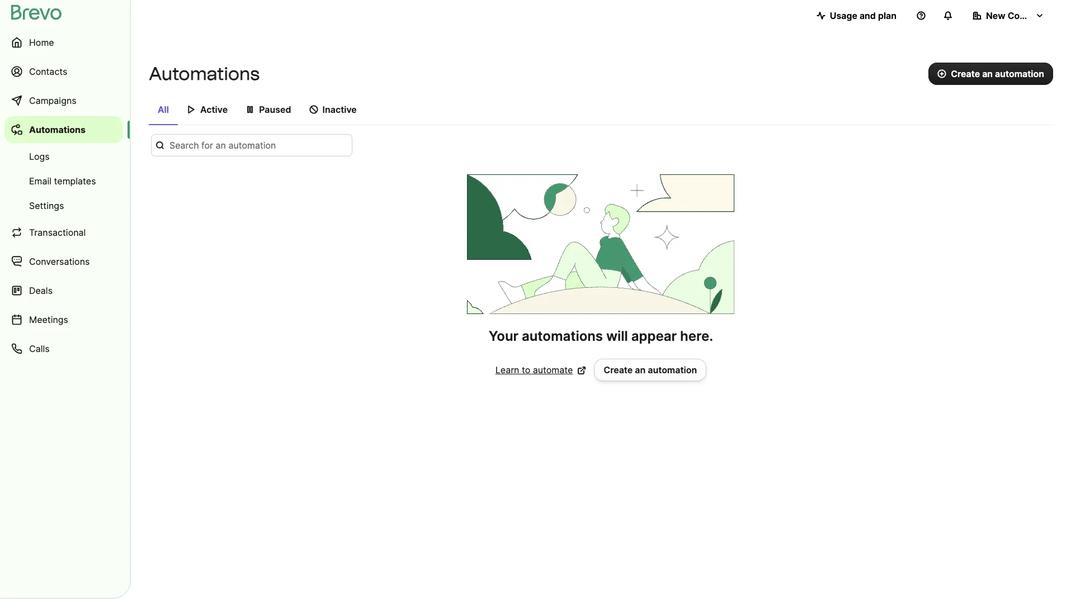 Task type: vqa. For each thing, say whether or not it's contained in the screenshot.
the Automations in the AUTOMATIONS link
yes



Task type: describe. For each thing, give the bounding box(es) containing it.
dxrbf image for inactive
[[309, 105, 318, 114]]

plan
[[878, 10, 897, 21]]

deals link
[[4, 277, 123, 304]]

your automations will appear here. tab panel
[[149, 134, 1053, 381]]

logs link
[[4, 145, 123, 168]]

paused
[[259, 104, 291, 115]]

0 vertical spatial create an automation button
[[929, 63, 1053, 85]]

settings
[[29, 200, 64, 211]]

new company button
[[964, 4, 1053, 27]]

your automations will appear here.
[[489, 328, 713, 345]]

all
[[158, 104, 169, 115]]

learn to automate link
[[495, 364, 586, 377]]

your
[[489, 328, 519, 345]]

templates
[[54, 176, 96, 187]]

usage and plan button
[[807, 4, 906, 27]]

calls link
[[4, 336, 123, 362]]

0 vertical spatial automations
[[149, 63, 260, 84]]

email templates
[[29, 176, 96, 187]]

all link
[[149, 98, 178, 125]]

deals
[[29, 285, 53, 296]]

logs
[[29, 151, 50, 162]]

0 vertical spatial create
[[951, 68, 980, 79]]

automations
[[522, 328, 603, 345]]

inactive
[[322, 104, 357, 115]]

automation inside tab panel
[[648, 365, 697, 376]]

an for the top create an automation button
[[982, 68, 993, 79]]

automate
[[533, 365, 573, 376]]

create an automation for create an automation button within the 'your automations will appear here.' tab panel
[[604, 365, 697, 376]]

1 horizontal spatial automation
[[995, 68, 1044, 79]]

workflow-list-search-input search field
[[151, 134, 352, 157]]

active link
[[178, 98, 237, 124]]

here.
[[680, 328, 713, 345]]

campaigns
[[29, 95, 76, 106]]

create an automation for the top create an automation button
[[951, 68, 1044, 79]]

email
[[29, 176, 52, 187]]



Task type: locate. For each thing, give the bounding box(es) containing it.
0 horizontal spatial create an automation button
[[594, 359, 707, 381]]

dxrbf image inside inactive link
[[309, 105, 318, 114]]

0 horizontal spatial dxrbf image
[[187, 105, 196, 114]]

1 horizontal spatial dxrbf image
[[246, 105, 255, 114]]

usage and plan
[[830, 10, 897, 21]]

dxrbf image left paused
[[246, 105, 255, 114]]

meetings link
[[4, 307, 123, 333]]

automations up logs link
[[29, 124, 86, 135]]

2 horizontal spatial dxrbf image
[[309, 105, 318, 114]]

dxrbf image left active
[[187, 105, 196, 114]]

automation
[[995, 68, 1044, 79], [648, 365, 697, 376]]

dxrbf image left inactive
[[309, 105, 318, 114]]

contacts link
[[4, 58, 123, 85]]

create
[[951, 68, 980, 79], [604, 365, 633, 376]]

1 horizontal spatial create an automation
[[951, 68, 1044, 79]]

learn
[[495, 365, 519, 376]]

1 horizontal spatial an
[[982, 68, 993, 79]]

campaigns link
[[4, 87, 123, 114]]

inactive link
[[300, 98, 366, 124]]

automations up active
[[149, 63, 260, 84]]

0 vertical spatial an
[[982, 68, 993, 79]]

home link
[[4, 29, 123, 56]]

1 horizontal spatial create an automation button
[[929, 63, 1053, 85]]

email templates link
[[4, 170, 123, 192]]

1 horizontal spatial create
[[951, 68, 980, 79]]

dxrbf image for paused
[[246, 105, 255, 114]]

active
[[200, 104, 228, 115]]

automations link
[[4, 116, 123, 143]]

contacts
[[29, 66, 67, 77]]

tab list
[[149, 98, 1053, 125]]

1 dxrbf image from the left
[[187, 105, 196, 114]]

0 vertical spatial create an automation
[[951, 68, 1044, 79]]

0 horizontal spatial an
[[635, 365, 646, 376]]

tab list containing all
[[149, 98, 1053, 125]]

usage
[[830, 10, 857, 21]]

create an automation button
[[929, 63, 1053, 85], [594, 359, 707, 381]]

new company
[[986, 10, 1049, 21]]

will
[[606, 328, 628, 345]]

create inside 'your automations will appear here.' tab panel
[[604, 365, 633, 376]]

transactional link
[[4, 219, 123, 246]]

dxrbf image inside paused link
[[246, 105, 255, 114]]

1 vertical spatial automation
[[648, 365, 697, 376]]

transactional
[[29, 227, 86, 238]]

create an automation button inside 'your automations will appear here.' tab panel
[[594, 359, 707, 381]]

0 vertical spatial automation
[[995, 68, 1044, 79]]

1 vertical spatial create
[[604, 365, 633, 376]]

appear
[[631, 328, 677, 345]]

new
[[986, 10, 1005, 21]]

and
[[860, 10, 876, 21]]

create an automation inside 'your automations will appear here.' tab panel
[[604, 365, 697, 376]]

home
[[29, 37, 54, 48]]

dxrbf image
[[187, 105, 196, 114], [246, 105, 255, 114], [309, 105, 318, 114]]

1 horizontal spatial automations
[[149, 63, 260, 84]]

conversations
[[29, 256, 90, 267]]

calls
[[29, 343, 50, 355]]

an
[[982, 68, 993, 79], [635, 365, 646, 376]]

dxrbf image for active
[[187, 105, 196, 114]]

1 vertical spatial an
[[635, 365, 646, 376]]

create an automation
[[951, 68, 1044, 79], [604, 365, 697, 376]]

dxrbf image inside active 'link'
[[187, 105, 196, 114]]

1 vertical spatial create an automation button
[[594, 359, 707, 381]]

3 dxrbf image from the left
[[309, 105, 318, 114]]

conversations link
[[4, 248, 123, 275]]

2 dxrbf image from the left
[[246, 105, 255, 114]]

company
[[1008, 10, 1049, 21]]

0 horizontal spatial create an automation
[[604, 365, 697, 376]]

an inside 'your automations will appear here.' tab panel
[[635, 365, 646, 376]]

0 horizontal spatial automations
[[29, 124, 86, 135]]

settings link
[[4, 195, 123, 217]]

automations
[[149, 63, 260, 84], [29, 124, 86, 135]]

to
[[522, 365, 530, 376]]

1 vertical spatial create an automation
[[604, 365, 697, 376]]

an for create an automation button within the 'your automations will appear here.' tab panel
[[635, 365, 646, 376]]

1 vertical spatial automations
[[29, 124, 86, 135]]

meetings
[[29, 314, 68, 326]]

0 horizontal spatial create
[[604, 365, 633, 376]]

paused link
[[237, 98, 300, 124]]

learn to automate
[[495, 365, 573, 376]]

0 horizontal spatial automation
[[648, 365, 697, 376]]



